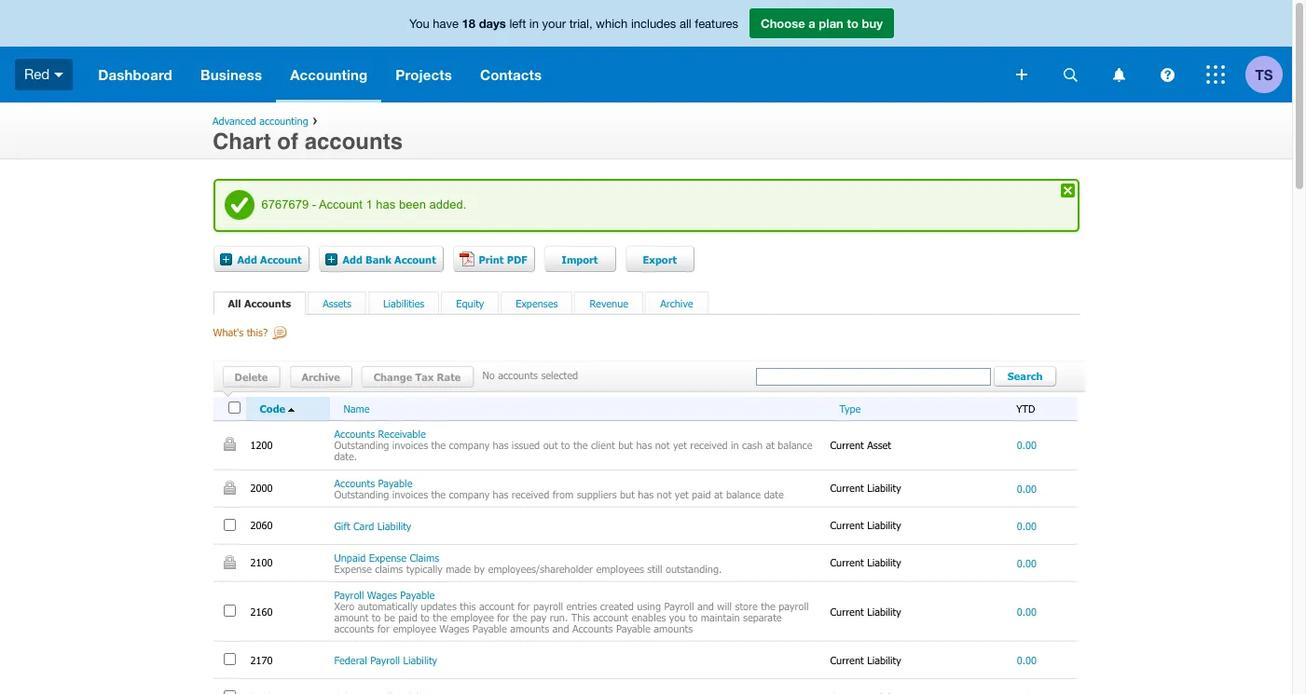 Task type: locate. For each thing, give the bounding box(es) containing it.
current for accounts payable outstanding invoices the company has received from suppliers but has not yet paid at balance date
[[830, 482, 864, 494]]

payroll up 'amount'
[[334, 589, 364, 601]]

company for issued
[[449, 439, 490, 452]]

yet
[[673, 439, 687, 452], [675, 488, 689, 500]]

accounts down the entries
[[572, 623, 613, 635]]

0 horizontal spatial svg image
[[1016, 69, 1027, 80]]

payable inside accounts payable outstanding invoices the company has received from suppliers but has not yet paid at balance date
[[378, 477, 412, 489]]

paid inside payroll wages payable xero automatically updates this account for payroll entries created using payroll and will store the payroll amount to be paid to the employee for the pay run. this account enables you to maintain separate accounts for employee wages payable amounts and accounts payable amounts
[[398, 612, 417, 624]]

cash
[[742, 439, 763, 452]]

amounts
[[510, 623, 549, 635], [654, 623, 693, 635]]

1 vertical spatial but
[[620, 488, 635, 500]]

received
[[690, 439, 728, 452], [512, 488, 549, 500]]

None text field
[[756, 368, 991, 386]]

0 horizontal spatial in
[[529, 17, 539, 31]]

enables
[[632, 612, 666, 624]]

to inside the accounts receivable outstanding invoices the company has issued out to the client but has not yet received in cash at balance date.
[[561, 439, 570, 452]]

and left this
[[552, 623, 569, 635]]

wages down "this"
[[439, 623, 469, 635]]

1 add from the left
[[237, 254, 257, 266]]

asset
[[867, 439, 891, 451]]

to right be
[[421, 612, 430, 624]]

1 horizontal spatial add
[[343, 254, 363, 266]]

received left cash
[[690, 439, 728, 452]]

accounts receivable outstanding invoices the company has issued out to the client but has not yet received in cash at balance date.
[[334, 428, 812, 463]]

account right this
[[593, 612, 628, 624]]

0 vertical spatial accounts
[[305, 129, 403, 155]]

amounts down using
[[654, 623, 693, 635]]

1 horizontal spatial in
[[731, 439, 739, 452]]

outstanding
[[334, 439, 389, 452], [334, 488, 389, 500]]

0 vertical spatial but
[[618, 439, 633, 452]]

1 vertical spatial archive link
[[289, 367, 352, 388]]

1 horizontal spatial archive
[[660, 298, 693, 310]]

3 current from the top
[[830, 519, 864, 532]]

0 vertical spatial you cannot delete/archive system accounts. image
[[223, 438, 235, 452]]

balance right cash
[[778, 439, 812, 452]]

at left date
[[714, 488, 723, 500]]

advanced
[[213, 115, 256, 127]]

2 payroll from the left
[[779, 600, 809, 612]]

to right out
[[561, 439, 570, 452]]

gift card liability link
[[334, 520, 411, 532]]

2 add from the left
[[343, 254, 363, 266]]

2160
[[250, 606, 276, 618]]

contacts button
[[466, 47, 556, 103]]

account right -
[[319, 198, 363, 212]]

employees
[[596, 563, 644, 575]]

2 0.00 from the top
[[1017, 483, 1037, 495]]

2 outstanding from the top
[[334, 488, 389, 500]]

yet up outstanding.
[[675, 488, 689, 500]]

0 horizontal spatial paid
[[398, 612, 417, 624]]

1 vertical spatial received
[[512, 488, 549, 500]]

4 current from the top
[[830, 557, 864, 569]]

of
[[277, 129, 298, 155]]

liabilities
[[383, 298, 424, 310]]

current for unpaid expense claims expense claims typically made by employees/shareholder employees still outstanding.
[[830, 557, 864, 569]]

expense left claims
[[334, 563, 372, 575]]

outstanding.
[[666, 563, 722, 575]]

2 horizontal spatial payroll
[[664, 600, 694, 612]]

0 horizontal spatial account
[[260, 254, 302, 266]]

balance
[[778, 439, 812, 452], [726, 488, 761, 500]]

and left the will
[[697, 600, 714, 612]]

0 horizontal spatial wages
[[367, 589, 397, 601]]

1 vertical spatial at
[[714, 488, 723, 500]]

3 0.00 link from the top
[[1017, 520, 1037, 532]]

1 vertical spatial not
[[657, 488, 672, 500]]

type link
[[840, 403, 861, 415]]

add up the all accounts "link"
[[237, 254, 257, 266]]

3 you cannot delete/archive system accounts. image from the top
[[223, 555, 235, 569]]

0 vertical spatial in
[[529, 17, 539, 31]]

you
[[409, 17, 429, 31]]

claims
[[410, 552, 439, 564]]

archive down export
[[660, 298, 693, 310]]

None checkbox
[[228, 402, 240, 414], [223, 519, 235, 531], [223, 605, 235, 617], [228, 402, 240, 414], [223, 519, 235, 531], [223, 605, 235, 617]]

you cannot delete/archive system accounts. image
[[223, 438, 235, 452], [223, 481, 235, 495], [223, 555, 235, 569]]

2 0.00 link from the top
[[1017, 483, 1037, 495]]

2 company from the top
[[449, 488, 490, 500]]

2 current from the top
[[830, 482, 864, 494]]

5 0.00 link from the top
[[1017, 606, 1037, 618]]

federal payroll liability
[[334, 655, 437, 667]]

0 vertical spatial archive
[[660, 298, 693, 310]]

1 invoices from the top
[[392, 439, 428, 452]]

balance left date
[[726, 488, 761, 500]]

not right suppliers
[[657, 488, 672, 500]]

expenses
[[516, 298, 558, 310]]

what's this?
[[213, 326, 268, 338]]

received inside accounts payable outstanding invoices the company has received from suppliers but has not yet paid at balance date
[[512, 488, 549, 500]]

tax
[[415, 371, 434, 383]]

1 vertical spatial paid
[[398, 612, 417, 624]]

accounts
[[305, 129, 403, 155], [498, 369, 538, 382], [334, 623, 374, 635]]

0 horizontal spatial for
[[377, 623, 390, 635]]

automatically
[[358, 600, 418, 612]]

accounts
[[244, 298, 291, 310], [334, 428, 375, 440], [334, 477, 375, 489], [572, 623, 613, 635]]

2 you cannot delete/archive system accounts. image from the top
[[223, 481, 235, 495]]

account right bank
[[394, 254, 436, 266]]

3 current liability from the top
[[830, 557, 904, 569]]

account right "this"
[[479, 600, 514, 612]]

1 vertical spatial outstanding
[[334, 488, 389, 500]]

1 vertical spatial archive
[[302, 371, 340, 383]]

invoices inside the accounts receivable outstanding invoices the company has issued out to the client but has not yet received in cash at balance date.
[[392, 439, 428, 452]]

liabilities link
[[383, 298, 424, 310]]

payable
[[378, 477, 412, 489], [400, 589, 435, 601], [473, 623, 507, 635], [616, 623, 651, 635]]

1 vertical spatial and
[[552, 623, 569, 635]]

change
[[374, 371, 412, 383]]

store
[[735, 600, 758, 612]]

but right client
[[618, 439, 633, 452]]

employee down updates
[[393, 623, 436, 635]]

has left 'from'
[[493, 488, 509, 500]]

1 vertical spatial balance
[[726, 488, 761, 500]]

unpaid
[[334, 552, 366, 564]]

0.00 for accounts payable outstanding invoices the company has received from suppliers but has not yet paid at balance date
[[1017, 483, 1037, 495]]

company inside the accounts receivable outstanding invoices the company has issued out to the client but has not yet received in cash at balance date.
[[449, 439, 490, 452]]

all
[[228, 298, 241, 310]]

2170
[[250, 654, 276, 666]]

4 0.00 link from the top
[[1017, 557, 1037, 569]]

svg image
[[1206, 65, 1225, 84], [1063, 68, 1077, 82], [1113, 68, 1125, 82], [54, 72, 64, 77]]

0 horizontal spatial at
[[714, 488, 723, 500]]

invoices inside accounts payable outstanding invoices the company has received from suppliers but has not yet paid at balance date
[[392, 488, 428, 500]]

issued
[[512, 439, 540, 452]]

no
[[482, 369, 495, 382]]

1 payroll from the left
[[533, 600, 563, 612]]

paid right be
[[398, 612, 417, 624]]

archive
[[660, 298, 693, 310], [302, 371, 340, 383]]

1 horizontal spatial archive link
[[660, 298, 693, 310]]

receivable
[[378, 428, 426, 440]]

current asset
[[830, 439, 895, 451]]

projects button
[[382, 47, 466, 103]]

1 horizontal spatial and
[[697, 600, 714, 612]]

all accounts link
[[228, 298, 291, 310]]

18
[[462, 16, 476, 31]]

in
[[529, 17, 539, 31], [731, 439, 739, 452]]

accounts down xero
[[334, 623, 374, 635]]

expenses link
[[516, 298, 558, 310]]

not right client
[[655, 439, 670, 452]]

change tax rate link
[[361, 367, 473, 388]]

in left cash
[[731, 439, 739, 452]]

1 vertical spatial in
[[731, 439, 739, 452]]

2 vertical spatial accounts
[[334, 623, 374, 635]]

yet left cash
[[673, 439, 687, 452]]

company inside accounts payable outstanding invoices the company has received from suppliers but has not yet paid at balance date
[[449, 488, 490, 500]]

this?
[[247, 326, 268, 338]]

amounts left run.
[[510, 623, 549, 635]]

for
[[518, 600, 530, 612], [497, 612, 510, 624], [377, 623, 390, 635]]

outstanding for payable
[[334, 488, 389, 500]]

0.00 for accounts receivable outstanding invoices the company has issued out to the client but has not yet received in cash at balance date.
[[1017, 439, 1037, 452]]

you cannot delete/archive system accounts. image for 2000
[[223, 481, 235, 495]]

payroll right federal
[[370, 655, 400, 667]]

accounts payable outstanding invoices the company has received from suppliers but has not yet paid at balance date
[[334, 477, 784, 500]]

add bank account link
[[318, 246, 443, 272]]

accounts right no
[[498, 369, 538, 382]]

0 horizontal spatial received
[[512, 488, 549, 500]]

add account
[[237, 254, 302, 266]]

to left buy
[[847, 16, 859, 31]]

received inside the accounts receivable outstanding invoices the company has issued out to the client but has not yet received in cash at balance date.
[[690, 439, 728, 452]]

you have 18 days left in your trial, which includes all features
[[409, 16, 738, 31]]

payable down typically
[[400, 589, 435, 601]]

company for received
[[449, 488, 490, 500]]

0 horizontal spatial employee
[[393, 623, 436, 635]]

liability for 2100
[[867, 557, 901, 569]]

accounts down ›
[[305, 129, 403, 155]]

archive link down export
[[660, 298, 693, 310]]

current liability for accounts payable outstanding invoices the company has received from suppliers but has not yet paid at balance date
[[830, 482, 904, 494]]

svg image inside red popup button
[[54, 72, 64, 77]]

5 current from the top
[[830, 606, 864, 618]]

0 vertical spatial outstanding
[[334, 439, 389, 452]]

1 0.00 from the top
[[1017, 439, 1037, 452]]

pay
[[530, 612, 547, 624]]

current
[[830, 439, 864, 451], [830, 482, 864, 494], [830, 519, 864, 532], [830, 557, 864, 569], [830, 606, 864, 618], [830, 654, 864, 666]]

run.
[[550, 612, 568, 624]]

1 0.00 link from the top
[[1017, 439, 1037, 452]]

1 amounts from the left
[[510, 623, 549, 635]]

business
[[200, 66, 262, 83]]

company up 'by'
[[449, 488, 490, 500]]

payable up gift card liability link
[[378, 477, 412, 489]]

1 horizontal spatial received
[[690, 439, 728, 452]]

1 company from the top
[[449, 439, 490, 452]]

pdf
[[507, 254, 527, 266]]

has right suppliers
[[638, 488, 654, 500]]

4 0.00 from the top
[[1017, 557, 1037, 569]]

0.00
[[1017, 439, 1037, 452], [1017, 483, 1037, 495], [1017, 520, 1037, 532], [1017, 557, 1037, 569], [1017, 606, 1037, 618], [1017, 655, 1037, 667]]

1 horizontal spatial for
[[497, 612, 510, 624]]

at right cash
[[766, 439, 775, 452]]

0 horizontal spatial add
[[237, 254, 257, 266]]

4 current liability from the top
[[830, 606, 904, 618]]

1 outstanding from the top
[[334, 439, 389, 452]]

payroll
[[533, 600, 563, 612], [779, 600, 809, 612]]

1 horizontal spatial account
[[319, 198, 363, 212]]

0 horizontal spatial amounts
[[510, 623, 549, 635]]

archive up code link
[[302, 371, 340, 383]]

1 horizontal spatial payroll
[[779, 600, 809, 612]]

trial,
[[569, 17, 592, 31]]

6 current from the top
[[830, 654, 864, 666]]

0 vertical spatial yet
[[673, 439, 687, 452]]

outstanding up card
[[334, 488, 389, 500]]

0.00 link for accounts receivable outstanding invoices the company has issued out to the client but has not yet received in cash at balance date.
[[1017, 439, 1037, 452]]

the left client
[[573, 439, 588, 452]]

you cannot delete/archive system accounts. image left 2100
[[223, 555, 235, 569]]

0 horizontal spatial archive link
[[289, 367, 352, 388]]

payroll right using
[[664, 600, 694, 612]]

invoices
[[392, 439, 428, 452], [392, 488, 428, 500]]

accounts inside advanced accounting › chart of accounts
[[305, 129, 403, 155]]

the right store
[[761, 600, 775, 612]]

in right left on the left of page
[[529, 17, 539, 31]]

all
[[680, 17, 691, 31]]

all accounts
[[228, 298, 291, 310]]

employee down 'by'
[[451, 612, 494, 624]]

what's this? link
[[213, 326, 288, 352]]

0 horizontal spatial payroll
[[334, 589, 364, 601]]

0 vertical spatial not
[[655, 439, 670, 452]]

0 vertical spatial and
[[697, 600, 714, 612]]

export
[[643, 254, 677, 266]]

outstanding inside accounts payable outstanding invoices the company has received from suppliers but has not yet paid at balance date
[[334, 488, 389, 500]]

0 vertical spatial wages
[[367, 589, 397, 601]]

1 you cannot delete/archive system accounts. image from the top
[[223, 438, 235, 452]]

balance inside accounts payable outstanding invoices the company has received from suppliers but has not yet paid at balance date
[[726, 488, 761, 500]]

1 horizontal spatial employee
[[451, 612, 494, 624]]

5 0.00 from the top
[[1017, 606, 1037, 618]]

1 horizontal spatial balance
[[778, 439, 812, 452]]

banner
[[0, 0, 1292, 103]]

the up the claims
[[431, 488, 446, 500]]

1 vertical spatial invoices
[[392, 488, 428, 500]]

0 horizontal spatial payroll
[[533, 600, 563, 612]]

0.00 link for accounts payable outstanding invoices the company has received from suppliers but has not yet paid at balance date
[[1017, 483, 1037, 495]]

0 vertical spatial paid
[[692, 488, 711, 500]]

you cannot delete/archive system accounts. image left 1200
[[223, 438, 235, 452]]

expense down the gift card liability
[[369, 552, 407, 564]]

1 horizontal spatial at
[[766, 439, 775, 452]]

account for add
[[394, 254, 436, 266]]

in inside the accounts receivable outstanding invoices the company has issued out to the client but has not yet received in cash at balance date.
[[731, 439, 739, 452]]

payroll right store
[[779, 600, 809, 612]]

balance inside the accounts receivable outstanding invoices the company has issued out to the client but has not yet received in cash at balance date.
[[778, 439, 812, 452]]

0 horizontal spatial balance
[[726, 488, 761, 500]]

search button
[[994, 367, 1057, 389]]

0 vertical spatial received
[[690, 439, 728, 452]]

accounts down the date.
[[334, 477, 375, 489]]

2 vertical spatial you cannot delete/archive system accounts. image
[[223, 555, 235, 569]]

archive link
[[660, 298, 693, 310], [289, 367, 352, 388]]

1 vertical spatial company
[[449, 488, 490, 500]]

federal payroll liability link
[[334, 655, 437, 667]]

0 horizontal spatial archive
[[302, 371, 340, 383]]

company
[[449, 439, 490, 452], [449, 488, 490, 500]]

1 current from the top
[[830, 439, 864, 451]]

payable down using
[[616, 623, 651, 635]]

0 vertical spatial company
[[449, 439, 490, 452]]

1 horizontal spatial paid
[[692, 488, 711, 500]]

current liability
[[830, 482, 904, 494], [830, 519, 904, 532], [830, 557, 904, 569], [830, 606, 904, 618], [830, 654, 904, 666]]

employee
[[451, 612, 494, 624], [393, 623, 436, 635]]

accounts up the this? in the top of the page
[[244, 298, 291, 310]]

in inside the you have 18 days left in your trial, which includes all features
[[529, 17, 539, 31]]

add bank account
[[343, 254, 436, 266]]

export link
[[625, 246, 694, 272]]

1 vertical spatial you cannot delete/archive system accounts. image
[[223, 481, 235, 495]]

received left 'from'
[[512, 488, 549, 500]]

invoices up gift card liability link
[[392, 488, 428, 500]]

1 current liability from the top
[[830, 482, 904, 494]]

payroll left the entries
[[533, 600, 563, 612]]

outstanding down name link
[[334, 439, 389, 452]]

1 horizontal spatial amounts
[[654, 623, 693, 635]]

1 vertical spatial yet
[[675, 488, 689, 500]]

you cannot delete/archive system accounts. image left 2000
[[223, 481, 235, 495]]

2 horizontal spatial account
[[394, 254, 436, 266]]

but inside accounts payable outstanding invoices the company has received from suppliers but has not yet paid at balance date
[[620, 488, 635, 500]]

code
[[260, 403, 285, 415]]

account up the all accounts "link"
[[260, 254, 302, 266]]

0 vertical spatial at
[[766, 439, 775, 452]]

0 vertical spatial invoices
[[392, 439, 428, 452]]

2 invoices from the top
[[392, 488, 428, 500]]

yet inside accounts payable outstanding invoices the company has received from suppliers but has not yet paid at balance date
[[675, 488, 689, 500]]

1 horizontal spatial account
[[593, 612, 628, 624]]

paid left date
[[692, 488, 711, 500]]

your
[[542, 17, 566, 31]]

assets link
[[323, 298, 351, 310]]

1 vertical spatial wages
[[439, 623, 469, 635]]

payroll wages payable xero automatically updates this account for payroll entries created using payroll and will store the payroll amount to be paid to the employee for the pay run. this account enables you to maintain separate accounts for employee wages payable amounts and accounts payable amounts
[[334, 589, 809, 635]]

liability for 2060
[[867, 519, 901, 532]]

ts
[[1255, 66, 1273, 83]]

svg image
[[1160, 68, 1174, 82], [1016, 69, 1027, 80]]

outstanding inside the accounts receivable outstanding invoices the company has issued out to the client but has not yet received in cash at balance date.
[[334, 439, 389, 452]]

archive link up code link
[[289, 367, 352, 388]]

accounts inside accounts payable outstanding invoices the company has received from suppliers but has not yet paid at balance date
[[334, 477, 375, 489]]

2 current liability from the top
[[830, 519, 904, 532]]

6767679
[[262, 198, 309, 212]]

at inside the accounts receivable outstanding invoices the company has issued out to the client but has not yet received in cash at balance date.
[[766, 439, 775, 452]]

2 horizontal spatial for
[[518, 600, 530, 612]]

not inside accounts payable outstanding invoices the company has received from suppliers but has not yet paid at balance date
[[657, 488, 672, 500]]

invoices for accounts receivable
[[392, 439, 428, 452]]

accounts up the date.
[[334, 428, 375, 440]]

add left bank
[[343, 254, 363, 266]]

company left the issued
[[449, 439, 490, 452]]

None checkbox
[[223, 654, 235, 666], [223, 691, 235, 695], [223, 654, 235, 666], [223, 691, 235, 695]]

0 vertical spatial balance
[[778, 439, 812, 452]]

this
[[571, 612, 590, 624]]

but right suppliers
[[620, 488, 635, 500]]

liability for 2000
[[867, 482, 901, 494]]

not inside the accounts receivable outstanding invoices the company has issued out to the client but has not yet received in cash at balance date.
[[655, 439, 670, 452]]

1200
[[250, 439, 276, 451]]

wages up be
[[367, 589, 397, 601]]

unpaid expense claims link
[[334, 552, 439, 564]]

0 vertical spatial archive link
[[660, 298, 693, 310]]

invoices up the accounts payable link
[[392, 439, 428, 452]]



Task type: vqa. For each thing, say whether or not it's contained in the screenshot.
bottom in
yes



Task type: describe. For each thing, give the bounding box(es) containing it.
unpaid expense claims expense claims typically made by employees/shareholder employees still outstanding.
[[334, 552, 722, 575]]

accounts inside the accounts receivable outstanding invoices the company has issued out to the client but has not yet received in cash at balance date.
[[334, 428, 375, 440]]

which
[[596, 17, 628, 31]]

includes
[[631, 17, 676, 31]]

type
[[840, 403, 861, 415]]

advanced accounting link
[[213, 115, 308, 127]]

client
[[591, 439, 615, 452]]

accounts receivable link
[[334, 428, 426, 440]]

the left the pay
[[513, 612, 527, 624]]

payable down "this"
[[473, 623, 507, 635]]

buy
[[862, 16, 883, 31]]

the right receivable
[[431, 439, 446, 452]]

1 horizontal spatial wages
[[439, 623, 469, 635]]

at inside accounts payable outstanding invoices the company has received from suppliers but has not yet paid at balance date
[[714, 488, 723, 500]]

6 0.00 link from the top
[[1017, 655, 1037, 667]]

assets
[[323, 298, 351, 310]]

accounts inside payroll wages payable xero automatically updates this account for payroll entries created using payroll and will store the payroll amount to be paid to the employee for the pay run. this account enables you to maintain separate accounts for employee wages payable amounts and accounts payable amounts
[[334, 623, 374, 635]]

paid inside accounts payable outstanding invoices the company has received from suppliers but has not yet paid at balance date
[[692, 488, 711, 500]]

0.00 link for payroll wages payable xero automatically updates this account for payroll entries created using payroll and will store the payroll amount to be paid to the employee for the pay run. this account enables you to maintain separate accounts for employee wages payable amounts and accounts payable amounts
[[1017, 606, 1037, 618]]

typically
[[406, 563, 443, 575]]

yet inside the accounts receivable outstanding invoices the company has issued out to the client but has not yet received in cash at balance date.
[[673, 439, 687, 452]]

projects
[[396, 66, 452, 83]]

6767679 - account 1 has been added.
[[262, 198, 466, 212]]

dashboard
[[98, 66, 172, 83]]

import
[[562, 254, 598, 266]]

created
[[600, 600, 634, 612]]

current for payroll wages payable xero automatically updates this account for payroll entries created using payroll and will store the payroll amount to be paid to the employee for the pay run. this account enables you to maintain separate accounts for employee wages payable amounts and accounts payable amounts
[[830, 606, 864, 618]]

revenue link
[[590, 298, 629, 310]]

added.
[[429, 198, 466, 212]]

1 horizontal spatial svg image
[[1160, 68, 1174, 82]]

plan
[[819, 16, 844, 31]]

›
[[312, 112, 317, 128]]

gift card liability
[[334, 520, 411, 532]]

selected
[[541, 369, 578, 382]]

0.00 for payroll wages payable xero automatically updates this account for payroll entries created using payroll and will store the payroll amount to be paid to the employee for the pay run. this account enables you to maintain separate accounts for employee wages payable amounts and accounts payable amounts
[[1017, 606, 1037, 618]]

current liability for payroll wages payable xero automatically updates this account for payroll entries created using payroll and will store the payroll amount to be paid to the employee for the pay run. this account enables you to maintain separate accounts for employee wages payable amounts and accounts payable amounts
[[830, 606, 904, 618]]

out
[[543, 439, 558, 452]]

features
[[695, 17, 738, 31]]

current for accounts receivable outstanding invoices the company has issued out to the client but has not yet received in cash at balance date.
[[830, 439, 864, 451]]

days
[[479, 16, 506, 31]]

updates
[[421, 600, 457, 612]]

print pdf
[[479, 254, 527, 266]]

claims
[[375, 563, 403, 575]]

-
[[312, 198, 316, 212]]

change tax rate
[[374, 371, 461, 383]]

you cannot delete/archive system accounts. image for 2100
[[223, 555, 235, 569]]

2 amounts from the left
[[654, 623, 693, 635]]

suppliers
[[577, 488, 617, 500]]

print
[[479, 254, 504, 266]]

you
[[669, 612, 686, 624]]

but inside the accounts receivable outstanding invoices the company has issued out to the client but has not yet received in cash at balance date.
[[618, 439, 633, 452]]

import link
[[544, 246, 616, 272]]

made
[[446, 563, 471, 575]]

invoices for accounts payable
[[392, 488, 428, 500]]

accounting button
[[276, 47, 382, 103]]

5 current liability from the top
[[830, 654, 904, 666]]

revenue
[[590, 298, 629, 310]]

add account link
[[213, 246, 309, 272]]

0 horizontal spatial account
[[479, 600, 514, 612]]

2100
[[250, 557, 276, 569]]

employees/shareholder
[[488, 563, 593, 575]]

6 0.00 from the top
[[1017, 655, 1037, 667]]

banner containing ts
[[0, 0, 1292, 103]]

has right 1
[[376, 198, 396, 212]]

the inside accounts payable outstanding invoices the company has received from suppliers but has not yet paid at balance date
[[431, 488, 446, 500]]

ts button
[[1246, 47, 1292, 103]]

equity
[[456, 298, 484, 310]]

contacts
[[480, 66, 542, 83]]

equity link
[[456, 298, 484, 310]]

1 horizontal spatial payroll
[[370, 655, 400, 667]]

to right you on the bottom right of page
[[689, 612, 698, 624]]

payroll wages payable link
[[334, 589, 435, 601]]

0.00 for unpaid expense claims expense claims typically made by employees/shareholder employees still outstanding.
[[1017, 557, 1037, 569]]

you cannot delete/archive system accounts. image for 1200
[[223, 438, 235, 452]]

no accounts selected
[[482, 369, 578, 382]]

add for add bank account
[[343, 254, 363, 266]]

choose a plan to buy
[[761, 16, 883, 31]]

from
[[553, 488, 574, 500]]

has left the issued
[[493, 439, 509, 452]]

0.00 link for unpaid expense claims expense claims typically made by employees/shareholder employees still outstanding.
[[1017, 557, 1037, 569]]

name
[[344, 403, 370, 415]]

date.
[[334, 451, 357, 463]]

accounting
[[290, 66, 368, 83]]

1 vertical spatial accounts
[[498, 369, 538, 382]]

what's
[[213, 326, 244, 338]]

the left "this"
[[433, 612, 447, 624]]

has right client
[[636, 439, 652, 452]]

bank
[[366, 254, 391, 266]]

left
[[509, 17, 526, 31]]

current liability for unpaid expense claims expense claims typically made by employees/shareholder employees still outstanding.
[[830, 557, 904, 569]]

3 0.00 from the top
[[1017, 520, 1037, 532]]

ytd
[[1016, 402, 1035, 415]]

liability for 2170
[[867, 654, 901, 666]]

xero
[[334, 600, 355, 612]]

print pdf link
[[453, 246, 535, 272]]

add for add account
[[237, 254, 257, 266]]

liability for 2160
[[867, 606, 901, 618]]

have
[[433, 17, 459, 31]]

advanced accounting › chart of accounts
[[213, 112, 403, 155]]

choose
[[761, 16, 805, 31]]

accounts inside payroll wages payable xero automatically updates this account for payroll entries created using payroll and will store the payroll amount to be paid to the employee for the pay run. this account enables you to maintain separate accounts for employee wages payable amounts and accounts payable amounts
[[572, 623, 613, 635]]

chart
[[213, 129, 271, 155]]

0 horizontal spatial and
[[552, 623, 569, 635]]

red button
[[0, 47, 84, 103]]

account for 6767679
[[319, 198, 363, 212]]

red
[[24, 66, 50, 82]]

to left be
[[372, 612, 381, 624]]

name link
[[344, 403, 370, 415]]

outstanding for receivable
[[334, 439, 389, 452]]

to inside banner
[[847, 16, 859, 31]]

date
[[764, 488, 784, 500]]



